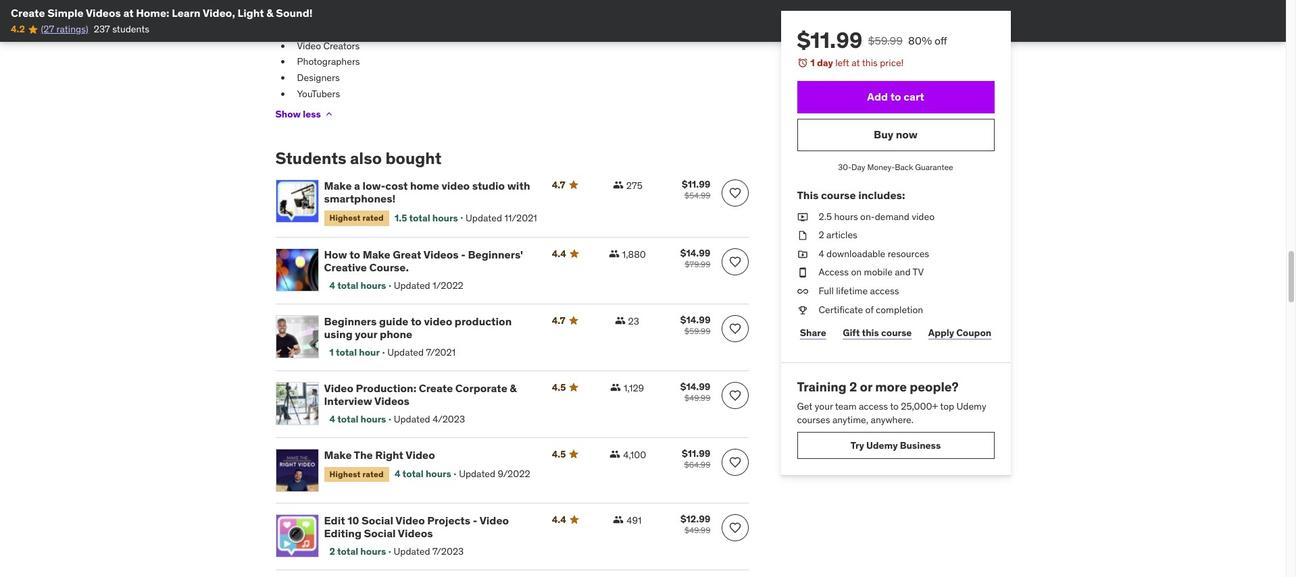 Task type: describe. For each thing, give the bounding box(es) containing it.
videos inside edit 10 social video projects - video editing social videos
[[398, 527, 433, 541]]

total down make the right video link
[[403, 469, 424, 481]]

4.2
[[11, 23, 25, 35]]

highest rated for a
[[330, 213, 384, 223]]

2 this from the top
[[862, 327, 879, 339]]

1 for 1 total hour
[[330, 347, 334, 359]]

using
[[324, 328, 353, 341]]

xsmall image for access on mobile and tv
[[797, 267, 808, 280]]

creative
[[324, 261, 367, 274]]

highest for a
[[330, 213, 361, 223]]

updated left the '9/2022'
[[459, 469, 496, 481]]

to inside "how to make great videos - beginners' creative course."
[[350, 248, 360, 261]]

rated for right
[[363, 470, 384, 480]]

491
[[627, 515, 642, 527]]

4 downloadable resources
[[819, 248, 930, 260]]

$64.99
[[684, 460, 711, 470]]

try udemy business
[[851, 440, 941, 452]]

buy
[[874, 128, 894, 141]]

wishlist image for studio
[[728, 187, 742, 200]]

access on mobile and tv
[[819, 267, 924, 279]]

3 wishlist image from the top
[[728, 456, 742, 470]]

25,000+
[[901, 401, 938, 413]]

your for beginners
[[355, 328, 378, 341]]

total for production:
[[337, 414, 359, 426]]

at for this
[[852, 57, 860, 69]]

with
[[507, 179, 530, 193]]

275
[[627, 180, 643, 192]]

$54.99
[[685, 191, 711, 201]]

beginners
[[324, 315, 377, 328]]

course.
[[369, 261, 409, 274]]

wishlist image for beginners guide to video production using your phone
[[728, 322, 742, 336]]

4 total hours for to
[[330, 280, 386, 292]]

highest for the
[[330, 470, 361, 480]]

video inside video creators photographers designers youtubers
[[297, 40, 321, 52]]

create inside video production: create corporate & interview videos
[[419, 382, 453, 395]]

$14.99 $49.99
[[681, 381, 711, 403]]

hours for updated 4/2023
[[361, 414, 386, 426]]

show less button
[[275, 101, 335, 128]]

80%
[[909, 34, 932, 47]]

add
[[868, 90, 888, 103]]

video production: create corporate & interview videos
[[324, 382, 517, 408]]

video,
[[203, 6, 235, 20]]

studio
[[472, 179, 505, 193]]

apply coupon button
[[926, 320, 995, 347]]

includes:
[[859, 189, 906, 202]]

top
[[941, 401, 955, 413]]

light
[[238, 6, 264, 20]]

full lifetime access
[[819, 285, 900, 297]]

edit 10 social video projects - video editing social videos
[[324, 514, 509, 541]]

get
[[797, 401, 813, 413]]

updated for corporate
[[394, 414, 430, 426]]

downloadable
[[827, 248, 886, 260]]

day
[[817, 57, 833, 69]]

make the right video
[[324, 449, 435, 462]]

xsmall image for 23
[[615, 316, 626, 326]]

students
[[275, 148, 347, 169]]

updated 7/2023
[[394, 546, 464, 558]]

$11.99 $59.99 80% off
[[797, 26, 948, 54]]

money-
[[868, 162, 895, 172]]

$11.99 for $11.99 $59.99 80% off
[[797, 26, 863, 54]]

apply coupon
[[929, 327, 992, 339]]

0 horizontal spatial &
[[267, 6, 274, 20]]

your for training
[[815, 401, 833, 413]]

4,100
[[623, 449, 646, 462]]

to inside button
[[891, 90, 902, 103]]

2 total hours
[[330, 546, 386, 558]]

day
[[852, 162, 866, 172]]

$59.99 for $11.99
[[868, 34, 903, 47]]

4/2023
[[433, 414, 465, 426]]

237 students
[[94, 23, 149, 35]]

less
[[303, 108, 321, 120]]

certificate of completion
[[819, 304, 924, 316]]

guarantee
[[916, 162, 954, 172]]

make a low-cost home video studio with smartphones! link
[[324, 179, 536, 206]]

business
[[900, 440, 941, 452]]

this course includes:
[[797, 189, 906, 202]]

hours for updated 7/2023
[[361, 546, 386, 558]]

production
[[455, 315, 512, 328]]

great
[[393, 248, 422, 261]]

demand
[[875, 211, 910, 223]]

hours for updated 11/2021
[[433, 212, 458, 224]]

corporate
[[456, 382, 508, 395]]

or
[[860, 379, 873, 396]]

buy now
[[874, 128, 918, 141]]

2 for 2 articles
[[819, 229, 825, 241]]

creators
[[323, 40, 360, 52]]

designers
[[297, 72, 340, 84]]

xsmall image inside show less button
[[324, 109, 335, 120]]

xsmall image for 4,100
[[610, 449, 621, 460]]

social up 2 total hours
[[364, 527, 396, 541]]

$59.99 for $14.99
[[685, 326, 711, 337]]

1 for 1 day left at this price!
[[811, 57, 815, 69]]

updated for video
[[387, 347, 424, 359]]

videos inside "how to make great videos - beginners' creative course."
[[424, 248, 459, 261]]

training
[[797, 379, 847, 396]]

4.7 for make a low-cost home video studio with smartphones!
[[552, 179, 566, 191]]

add to cart button
[[797, 81, 995, 113]]

full
[[819, 285, 834, 297]]

off
[[935, 34, 948, 47]]

$49.99 for video production: create corporate & interview videos
[[685, 393, 711, 403]]

certificate
[[819, 304, 863, 316]]

4 for updated 1/2022
[[330, 280, 335, 292]]

0 vertical spatial access
[[870, 285, 900, 297]]

video inside make a low-cost home video studio with smartphones!
[[442, 179, 470, 193]]

video right the projects
[[480, 514, 509, 528]]

xsmall image for certificate of completion
[[797, 304, 808, 317]]

wishlist image for beginners'
[[728, 255, 742, 269]]

completion
[[876, 304, 924, 316]]

2 vertical spatial 4 total hours
[[395, 469, 451, 481]]

xsmall image for 2.5
[[797, 211, 808, 224]]

show less
[[275, 108, 321, 120]]

hours up articles
[[835, 211, 858, 223]]

price!
[[880, 57, 904, 69]]

ratings)
[[57, 23, 88, 35]]

4 for updated 9/2022
[[395, 469, 401, 481]]

$49.99 for edit 10 social video projects - video editing social videos
[[685, 526, 711, 536]]

this
[[797, 189, 819, 202]]

$12.99
[[681, 514, 711, 526]]



Task type: locate. For each thing, give the bounding box(es) containing it.
1 down using
[[330, 347, 334, 359]]

access down mobile
[[870, 285, 900, 297]]

wishlist image for video production: create corporate & interview videos
[[728, 389, 742, 403]]

4 down interview
[[330, 414, 335, 426]]

1 vertical spatial highest rated
[[330, 470, 384, 480]]

4 for updated 4/2023
[[330, 414, 335, 426]]

access inside training 2 or more people? get your team access to 25,000+ top udemy courses anytime, anywhere.
[[859, 401, 888, 413]]

tv
[[913, 267, 924, 279]]

social right the '10'
[[362, 514, 393, 528]]

hours down interview
[[361, 414, 386, 426]]

videos up updated 4/2023
[[375, 395, 410, 408]]

1 vertical spatial 4.4
[[552, 514, 566, 526]]

2 down editing
[[330, 546, 335, 558]]

1 horizontal spatial course
[[882, 327, 912, 339]]

4 down creative
[[330, 280, 335, 292]]

4 total hours down creative
[[330, 280, 386, 292]]

(27 ratings)
[[41, 23, 88, 35]]

rated down make the right video
[[363, 470, 384, 480]]

0 horizontal spatial udemy
[[867, 440, 898, 452]]

rated for low-
[[363, 213, 384, 223]]

make left great
[[363, 248, 391, 261]]

2.5
[[819, 211, 832, 223]]

apply
[[929, 327, 955, 339]]

0 vertical spatial -
[[461, 248, 466, 261]]

$14.99 right 1,129 at the bottom left of the page
[[681, 381, 711, 393]]

updated
[[466, 212, 502, 224], [394, 280, 430, 292], [387, 347, 424, 359], [394, 414, 430, 426], [459, 469, 496, 481], [394, 546, 430, 558]]

- right the projects
[[473, 514, 478, 528]]

1.5
[[395, 212, 407, 224]]

total down editing
[[337, 546, 358, 558]]

1 $14.99 from the top
[[681, 247, 711, 259]]

- for beginners'
[[461, 248, 466, 261]]

total for guide
[[336, 347, 357, 359]]

4.7 for beginners guide to video production using your phone
[[552, 315, 566, 327]]

highest down smartphones!
[[330, 213, 361, 223]]

updated 1/2022
[[394, 280, 464, 292]]

- inside "how to make great videos - beginners' creative course."
[[461, 248, 466, 261]]

9/2022
[[498, 469, 530, 481]]

hours for updated 1/2022
[[361, 280, 386, 292]]

7/2021
[[426, 347, 456, 359]]

4 up access
[[819, 248, 825, 260]]

1 horizontal spatial -
[[473, 514, 478, 528]]

1 rated from the top
[[363, 213, 384, 223]]

2 vertical spatial video
[[424, 315, 452, 328]]

4 total hours down make the right video link
[[395, 469, 451, 481]]

video inside video production: create corporate & interview videos
[[324, 382, 354, 395]]

0 vertical spatial rated
[[363, 213, 384, 223]]

highest rated down smartphones!
[[330, 213, 384, 223]]

team
[[835, 401, 857, 413]]

updated down "studio"
[[466, 212, 502, 224]]

0 horizontal spatial at
[[123, 6, 134, 20]]

udemy right the "try"
[[867, 440, 898, 452]]

0 horizontal spatial -
[[461, 248, 466, 261]]

1 horizontal spatial at
[[852, 57, 860, 69]]

0 vertical spatial highest
[[330, 213, 361, 223]]

1 highest from the top
[[330, 213, 361, 223]]

10
[[348, 514, 359, 528]]

1 vertical spatial at
[[852, 57, 860, 69]]

back
[[895, 162, 914, 172]]

$79.99
[[685, 259, 711, 270]]

course up 2.5 at right
[[821, 189, 856, 202]]

$11.99 right 4,100
[[682, 448, 711, 460]]

$14.99 down $54.99
[[681, 247, 711, 259]]

0 vertical spatial $14.99
[[681, 247, 711, 259]]

video inside make the right video link
[[406, 449, 435, 462]]

1 right alarm icon
[[811, 57, 815, 69]]

udemy inside training 2 or more people? get your team access to 25,000+ top udemy courses anytime, anywhere.
[[957, 401, 987, 413]]

make inside "how to make great videos - beginners' creative course."
[[363, 248, 391, 261]]

beginners guide to video production using your phone link
[[324, 315, 536, 341]]

to right how
[[350, 248, 360, 261]]

0 vertical spatial $11.99
[[797, 26, 863, 54]]

2 $49.99 from the top
[[685, 526, 711, 536]]

0 vertical spatial at
[[123, 6, 134, 20]]

$11.99 $64.99
[[682, 448, 711, 470]]

videos up the 1/2022
[[424, 248, 459, 261]]

2 vertical spatial wishlist image
[[728, 456, 742, 470]]

2 vertical spatial $11.99
[[682, 448, 711, 460]]

$49.99
[[685, 393, 711, 403], [685, 526, 711, 536]]

your
[[355, 328, 378, 341], [815, 401, 833, 413]]

hour
[[359, 347, 380, 359]]

highest down the
[[330, 470, 361, 480]]

1 this from the top
[[862, 57, 878, 69]]

0 vertical spatial wishlist image
[[728, 187, 742, 200]]

access down or
[[859, 401, 888, 413]]

4.7
[[552, 179, 566, 191], [552, 315, 566, 327]]

home:
[[136, 6, 169, 20]]

xsmall image for 2 articles
[[797, 229, 808, 243]]

2 highest rated from the top
[[330, 470, 384, 480]]

1 vertical spatial highest
[[330, 470, 361, 480]]

0 vertical spatial udemy
[[957, 401, 987, 413]]

1 horizontal spatial $59.99
[[868, 34, 903, 47]]

course
[[821, 189, 856, 202], [882, 327, 912, 339]]

at right left at the right of the page
[[852, 57, 860, 69]]

xsmall image left 2 articles
[[797, 229, 808, 243]]

$11.99 right 275
[[682, 179, 711, 191]]

the
[[354, 449, 373, 462]]

updated down video production: create corporate & interview videos
[[394, 414, 430, 426]]

wishlist image right $64.99 at bottom right
[[728, 456, 742, 470]]

$11.99 for $11.99 $54.99
[[682, 179, 711, 191]]

cost
[[386, 179, 408, 193]]

of
[[866, 304, 874, 316]]

$14.99 $79.99
[[681, 247, 711, 270]]

1 vertical spatial your
[[815, 401, 833, 413]]

0 vertical spatial your
[[355, 328, 378, 341]]

make for the
[[324, 449, 352, 462]]

xsmall image left access
[[797, 267, 808, 280]]

0 vertical spatial course
[[821, 189, 856, 202]]

3 wishlist image from the top
[[728, 522, 742, 535]]

xsmall image
[[324, 109, 335, 120], [613, 180, 624, 191], [797, 229, 808, 243], [609, 249, 620, 259], [797, 267, 808, 280], [797, 304, 808, 317], [615, 316, 626, 326], [610, 449, 621, 460]]

0 vertical spatial make
[[324, 179, 352, 193]]

0 vertical spatial &
[[267, 6, 274, 20]]

xsmall image left 1,880
[[609, 249, 620, 259]]

2 wishlist image from the top
[[728, 389, 742, 403]]

to inside beginners guide to video production using your phone
[[411, 315, 422, 328]]

1 vertical spatial 4 total hours
[[330, 414, 386, 426]]

create simple videos at home: learn video, light & sound!
[[11, 6, 313, 20]]

1 vertical spatial this
[[862, 327, 879, 339]]

xsmall image left 275
[[613, 180, 624, 191]]

2 4.7 from the top
[[552, 315, 566, 327]]

4.4 for how to make great videos - beginners' creative course.
[[552, 248, 566, 260]]

editing
[[324, 527, 362, 541]]

2 4.4 from the top
[[552, 514, 566, 526]]

$11.99 for $11.99 $64.99
[[682, 448, 711, 460]]

resources
[[888, 248, 930, 260]]

xsmall image left '23'
[[615, 316, 626, 326]]

videos up "updated 7/2023"
[[398, 527, 433, 541]]

2 inside training 2 or more people? get your team access to 25,000+ top udemy courses anytime, anywhere.
[[850, 379, 857, 396]]

0 vertical spatial wishlist image
[[728, 322, 742, 336]]

total for 10
[[337, 546, 358, 558]]

1 highest rated from the top
[[330, 213, 384, 223]]

1 horizontal spatial create
[[419, 382, 453, 395]]

1 vertical spatial $11.99
[[682, 179, 711, 191]]

1 wishlist image from the top
[[728, 187, 742, 200]]

1 vertical spatial $59.99
[[685, 326, 711, 337]]

2 articles
[[819, 229, 858, 241]]

gift this course link
[[840, 320, 915, 347]]

photographers
[[297, 56, 360, 68]]

articles
[[827, 229, 858, 241]]

at
[[123, 6, 134, 20], [852, 57, 860, 69]]

updated 7/2021
[[387, 347, 456, 359]]

hours down make the right video link
[[426, 469, 451, 481]]

1 vertical spatial access
[[859, 401, 888, 413]]

0 horizontal spatial $59.99
[[685, 326, 711, 337]]

beginners guide to video production using your phone
[[324, 315, 512, 341]]

0 horizontal spatial course
[[821, 189, 856, 202]]

xsmall image right less
[[324, 109, 335, 120]]

1 vertical spatial rated
[[363, 470, 384, 480]]

make left the
[[324, 449, 352, 462]]

$49.99 right 491
[[685, 526, 711, 536]]

udemy inside 'link'
[[867, 440, 898, 452]]

1 vertical spatial course
[[882, 327, 912, 339]]

xsmall image
[[797, 211, 808, 224], [797, 248, 808, 261], [797, 285, 808, 298], [610, 382, 621, 393], [613, 515, 624, 526]]

to up anywhere.
[[890, 401, 899, 413]]

video down 1 total hour
[[324, 382, 354, 395]]

0 horizontal spatial create
[[11, 6, 45, 20]]

wishlist image
[[728, 187, 742, 200], [728, 255, 742, 269], [728, 456, 742, 470]]

videos inside video production: create corporate & interview videos
[[375, 395, 410, 408]]

2 vertical spatial make
[[324, 449, 352, 462]]

4 total hours down interview
[[330, 414, 386, 426]]

2 vertical spatial $14.99
[[681, 381, 711, 393]]

& right corporate on the bottom
[[510, 382, 517, 395]]

xsmall image left 4,100
[[610, 449, 621, 460]]

your up hour
[[355, 328, 378, 341]]

(27
[[41, 23, 54, 35]]

1 4.4 from the top
[[552, 248, 566, 260]]

updated 9/2022
[[459, 469, 530, 481]]

2 highest from the top
[[330, 470, 361, 480]]

video right home at the left top of the page
[[442, 179, 470, 193]]

wishlist image right $79.99
[[728, 255, 742, 269]]

4 down right
[[395, 469, 401, 481]]

edit 10 social video projects - video editing social videos link
[[324, 514, 536, 541]]

mobile
[[864, 267, 893, 279]]

$14.99 for beginners guide to video production using your phone
[[681, 314, 711, 326]]

- inside edit 10 social video projects - video editing social videos
[[473, 514, 478, 528]]

-
[[461, 248, 466, 261], [473, 514, 478, 528]]

video right right
[[406, 449, 435, 462]]

2 rated from the top
[[363, 470, 384, 480]]

$14.99 for how to make great videos - beginners' creative course.
[[681, 247, 711, 259]]

1 vertical spatial 1
[[330, 347, 334, 359]]

video
[[442, 179, 470, 193], [912, 211, 935, 223], [424, 315, 452, 328]]

also
[[350, 148, 382, 169]]

on
[[851, 267, 862, 279]]

4 total hours for production:
[[330, 414, 386, 426]]

$12.99 $49.99
[[681, 514, 711, 536]]

1 vertical spatial 4.5
[[552, 449, 566, 461]]

this right gift
[[862, 327, 879, 339]]

total down interview
[[337, 414, 359, 426]]

$11.99
[[797, 26, 863, 54], [682, 179, 711, 191], [682, 448, 711, 460]]

wishlist image
[[728, 322, 742, 336], [728, 389, 742, 403], [728, 522, 742, 535]]

make a low-cost home video studio with smartphones!
[[324, 179, 530, 206]]

0 vertical spatial 4.4
[[552, 248, 566, 260]]

wishlist image right $14.99 $49.99
[[728, 389, 742, 403]]

highest rated down the
[[330, 470, 384, 480]]

updated for great
[[394, 280, 430, 292]]

wishlist image right $12.99 $49.99
[[728, 522, 742, 535]]

0 vertical spatial create
[[11, 6, 45, 20]]

smartphones!
[[324, 192, 396, 206]]

wishlist image for edit 10 social video projects - video editing social videos
[[728, 522, 742, 535]]

$59.99 inside $14.99 $59.99
[[685, 326, 711, 337]]

1,129
[[624, 382, 644, 395]]

to inside training 2 or more people? get your team access to 25,000+ top udemy courses anytime, anywhere.
[[890, 401, 899, 413]]

xsmall image for 1,880
[[609, 249, 620, 259]]

access
[[819, 267, 849, 279]]

1,880
[[622, 249, 646, 261]]

projects
[[427, 514, 471, 528]]

1.5 total hours
[[395, 212, 458, 224]]

$49.99 inside $12.99 $49.99
[[685, 526, 711, 536]]

0 horizontal spatial your
[[355, 328, 378, 341]]

& right light
[[267, 6, 274, 20]]

2 left or
[[850, 379, 857, 396]]

updated down "how to make great videos - beginners' creative course."
[[394, 280, 430, 292]]

1 vertical spatial wishlist image
[[728, 389, 742, 403]]

social
[[362, 514, 393, 528], [364, 527, 396, 541]]

hours down course.
[[361, 280, 386, 292]]

updated 4/2023
[[394, 414, 465, 426]]

udemy right top
[[957, 401, 987, 413]]

1 vertical spatial 2
[[850, 379, 857, 396]]

highest rated for the
[[330, 470, 384, 480]]

1 vertical spatial wishlist image
[[728, 255, 742, 269]]

updated down phone
[[387, 347, 424, 359]]

edit
[[324, 514, 345, 528]]

$59.99 up "price!"
[[868, 34, 903, 47]]

0 vertical spatial 1
[[811, 57, 815, 69]]

1 horizontal spatial &
[[510, 382, 517, 395]]

your inside beginners guide to video production using your phone
[[355, 328, 378, 341]]

course down completion
[[882, 327, 912, 339]]

$59.99 inside $11.99 $59.99 80% off
[[868, 34, 903, 47]]

0 vertical spatial this
[[862, 57, 878, 69]]

1 4.5 from the top
[[552, 382, 566, 394]]

anytime,
[[833, 414, 869, 426]]

to
[[891, 90, 902, 103], [350, 248, 360, 261], [411, 315, 422, 328], [890, 401, 899, 413]]

1 vertical spatial $49.99
[[685, 526, 711, 536]]

1 4.7 from the top
[[552, 179, 566, 191]]

video up "updated 7/2023"
[[396, 514, 425, 528]]

2 vertical spatial 2
[[330, 546, 335, 558]]

1 horizontal spatial 2
[[819, 229, 825, 241]]

2 horizontal spatial 2
[[850, 379, 857, 396]]

1 horizontal spatial udemy
[[957, 401, 987, 413]]

- left beginners'
[[461, 248, 466, 261]]

try udemy business link
[[797, 433, 995, 460]]

2 wishlist image from the top
[[728, 255, 742, 269]]

alarm image
[[797, 57, 808, 68]]

& inside video production: create corporate & interview videos
[[510, 382, 517, 395]]

$49.99 inside $14.99 $49.99
[[685, 393, 711, 403]]

hours down editing
[[361, 546, 386, 558]]

beginners'
[[468, 248, 523, 261]]

your inside training 2 or more people? get your team access to 25,000+ top udemy courses anytime, anywhere.
[[815, 401, 833, 413]]

2 $14.99 from the top
[[681, 314, 711, 326]]

2 vertical spatial wishlist image
[[728, 522, 742, 535]]

xsmall image for 275
[[613, 180, 624, 191]]

total right 1.5
[[409, 212, 430, 224]]

make inside make a low-cost home video studio with smartphones!
[[324, 179, 352, 193]]

video up photographers
[[297, 40, 321, 52]]

1 horizontal spatial your
[[815, 401, 833, 413]]

30-
[[838, 162, 852, 172]]

4.4 for edit 10 social video projects - video editing social videos
[[552, 514, 566, 526]]

1 vertical spatial make
[[363, 248, 391, 261]]

1 vertical spatial $14.99
[[681, 314, 711, 326]]

1 vertical spatial -
[[473, 514, 478, 528]]

wishlist image right $14.99 $59.99
[[728, 322, 742, 336]]

0 horizontal spatial 1
[[330, 347, 334, 359]]

total for to
[[337, 280, 359, 292]]

on-
[[861, 211, 875, 223]]

at for home:
[[123, 6, 134, 20]]

try
[[851, 440, 864, 452]]

video
[[297, 40, 321, 52], [324, 382, 354, 395], [406, 449, 435, 462], [396, 514, 425, 528], [480, 514, 509, 528]]

total down using
[[336, 347, 357, 359]]

rated down smartphones!
[[363, 213, 384, 223]]

$14.99 $59.99
[[681, 314, 711, 337]]

videos up 237
[[86, 6, 121, 20]]

30-day money-back guarantee
[[838, 162, 954, 172]]

$14.99 down $79.99
[[681, 314, 711, 326]]

0 horizontal spatial 2
[[330, 546, 335, 558]]

create up 4.2
[[11, 6, 45, 20]]

1 $49.99 from the top
[[685, 393, 711, 403]]

video inside beginners guide to video production using your phone
[[424, 315, 452, 328]]

$11.99 up day
[[797, 26, 863, 54]]

at up students
[[123, 6, 134, 20]]

1 vertical spatial &
[[510, 382, 517, 395]]

total
[[409, 212, 430, 224], [337, 280, 359, 292], [336, 347, 357, 359], [337, 414, 359, 426], [403, 469, 424, 481], [337, 546, 358, 558]]

youtubers
[[297, 88, 340, 100]]

7/2023
[[433, 546, 464, 558]]

make for a
[[324, 179, 352, 193]]

3 $14.99 from the top
[[681, 381, 711, 393]]

updated down edit 10 social video projects - video editing social videos
[[394, 546, 430, 558]]

4.5 for make the right video
[[552, 449, 566, 461]]

hours for updated 9/2022
[[426, 469, 451, 481]]

sound!
[[276, 6, 313, 20]]

training 2 or more people? get your team access to 25,000+ top udemy courses anytime, anywhere.
[[797, 379, 987, 426]]

now
[[896, 128, 918, 141]]

0 vertical spatial $59.99
[[868, 34, 903, 47]]

video production: create corporate & interview videos link
[[324, 382, 536, 408]]

your up courses on the right bottom
[[815, 401, 833, 413]]

&
[[267, 6, 274, 20], [510, 382, 517, 395]]

1 vertical spatial create
[[419, 382, 453, 395]]

access
[[870, 285, 900, 297], [859, 401, 888, 413]]

- for video
[[473, 514, 478, 528]]

$11.99 $54.99
[[682, 179, 711, 201]]

xsmall image up share
[[797, 304, 808, 317]]

0 vertical spatial highest rated
[[330, 213, 384, 223]]

xsmall image for 4
[[797, 248, 808, 261]]

xsmall image for full
[[797, 285, 808, 298]]

0 vertical spatial 2
[[819, 229, 825, 241]]

0 vertical spatial 4 total hours
[[330, 280, 386, 292]]

1 horizontal spatial 1
[[811, 57, 815, 69]]

lifetime
[[836, 285, 868, 297]]

students also bought
[[275, 148, 442, 169]]

hours down make a low-cost home video studio with smartphones! link
[[433, 212, 458, 224]]

video up '7/2021'
[[424, 315, 452, 328]]

to left cart
[[891, 90, 902, 103]]

2 for 2 total hours
[[330, 546, 335, 558]]

make left a
[[324, 179, 352, 193]]

production:
[[356, 382, 417, 395]]

2 down 2.5 at right
[[819, 229, 825, 241]]

total down creative
[[337, 280, 359, 292]]

0 vertical spatial $49.99
[[685, 393, 711, 403]]

highest rated
[[330, 213, 384, 223], [330, 470, 384, 480]]

0 vertical spatial video
[[442, 179, 470, 193]]

cart
[[904, 90, 925, 103]]

$14.99 for video production: create corporate & interview videos
[[681, 381, 711, 393]]

1 vertical spatial 4.7
[[552, 315, 566, 327]]

0 vertical spatial 4.7
[[552, 179, 566, 191]]

1 vertical spatial video
[[912, 211, 935, 223]]

$49.99 up $11.99 $64.99
[[685, 393, 711, 403]]

video right demand
[[912, 211, 935, 223]]

this left "price!"
[[862, 57, 878, 69]]

4.5 for video production: create corporate & interview videos
[[552, 382, 566, 394]]

$59.99 up $14.99 $49.99
[[685, 326, 711, 337]]

1 wishlist image from the top
[[728, 322, 742, 336]]

1 vertical spatial udemy
[[867, 440, 898, 452]]

updated for video
[[394, 546, 430, 558]]

to right guide
[[411, 315, 422, 328]]

wishlist image right $54.99
[[728, 187, 742, 200]]

2 4.5 from the top
[[552, 449, 566, 461]]

0 vertical spatial 4.5
[[552, 382, 566, 394]]

simple
[[47, 6, 84, 20]]

create up updated 4/2023
[[419, 382, 453, 395]]



Task type: vqa. For each thing, say whether or not it's contained in the screenshot.


